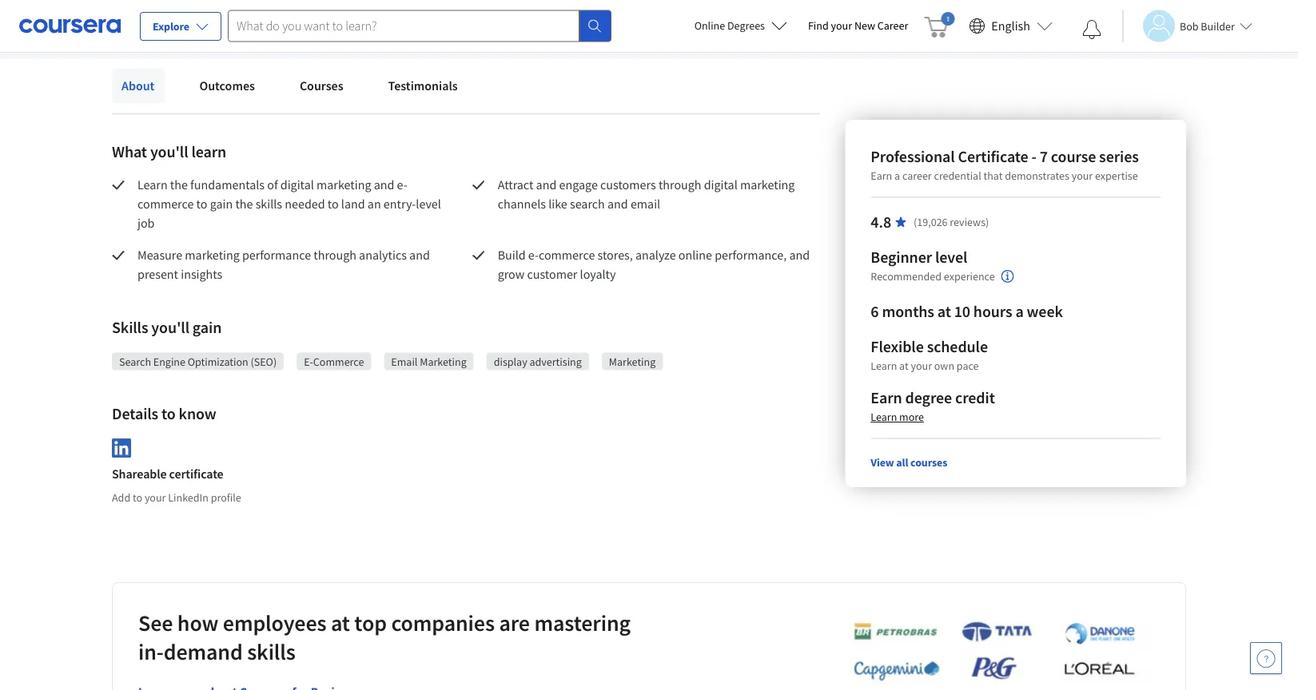 Task type: describe. For each thing, give the bounding box(es) containing it.
grow
[[498, 267, 525, 283]]

reviews)
[[950, 215, 989, 229]]

needed
[[285, 197, 325, 213]]

schedule
[[927, 337, 988, 357]]

english
[[991, 18, 1030, 34]]

2 marketing from the left
[[609, 355, 656, 369]]

experience
[[944, 270, 995, 284]]

explore
[[153, 19, 189, 34]]

beginner
[[871, 247, 932, 267]]

online
[[694, 18, 725, 33]]

e-commerce
[[304, 355, 364, 369]]

learn the fundamentals of digital marketing and e- commerce to gain the skills needed to land an entry-level job
[[137, 177, 444, 232]]

customers
[[600, 177, 656, 193]]

employees
[[223, 610, 327, 638]]

measure marketing performance through analytics and present insights
[[137, 248, 432, 283]]

at for see how employees at top companies are mastering in-demand skills
[[331, 610, 350, 638]]

job
[[137, 216, 155, 232]]

credit
[[955, 388, 995, 408]]

shareable certificate
[[112, 467, 224, 483]]

gain inside learn the fundamentals of digital marketing and e- commerce to gain the skills needed to land an entry-level job
[[210, 197, 233, 213]]

included
[[112, 3, 159, 19]]

marketing inside measure marketing performance through analytics and present insights
[[185, 248, 240, 264]]

a inside 'professional certificate - 7 course series earn a career credential that demonstrates your expertise'
[[895, 169, 900, 183]]

shopping cart: 1 item image
[[924, 12, 955, 38]]

add to your linkedin profile
[[112, 491, 241, 506]]

learn inside • learn more
[[303, 3, 333, 19]]

6 months at 10 hours a week
[[871, 302, 1063, 322]]

email marketing
[[391, 355, 467, 369]]

stores,
[[598, 248, 633, 264]]

1 horizontal spatial the
[[235, 197, 253, 213]]

testimonials
[[388, 78, 458, 94]]

find your new career link
[[800, 16, 916, 36]]

certificate
[[958, 147, 1028, 167]]

(seo)
[[251, 355, 277, 369]]

that
[[984, 169, 1003, 183]]

online degrees
[[694, 18, 765, 33]]

credential
[[934, 169, 981, 183]]

mastering
[[534, 610, 631, 638]]

and inside learn the fundamentals of digital marketing and e- commerce to gain the skills needed to land an entry-level job
[[374, 177, 394, 193]]

are
[[499, 610, 530, 638]]

1 vertical spatial level
[[935, 247, 967, 267]]

and up like
[[536, 177, 557, 193]]

expertise
[[1095, 169, 1138, 183]]

career
[[878, 18, 908, 33]]

information about difficulty level pre-requisites. image
[[1001, 270, 1014, 283]]

(19,026 reviews)
[[914, 215, 989, 229]]

shareable
[[112, 467, 167, 483]]

•
[[292, 2, 296, 19]]

of
[[267, 177, 278, 193]]

how
[[177, 610, 218, 638]]

profile
[[211, 491, 241, 506]]

bob builder button
[[1122, 10, 1252, 42]]

coursera plus image
[[188, 7, 285, 16]]

performance
[[242, 248, 311, 264]]

career
[[902, 169, 932, 183]]

e- inside learn the fundamentals of digital marketing and e- commerce to gain the skills needed to land an entry-level job
[[397, 177, 407, 193]]

entry-
[[384, 197, 416, 213]]

at for flexible schedule learn at your own pace
[[899, 359, 909, 373]]

4.8
[[871, 212, 891, 232]]

course
[[1051, 147, 1096, 167]]

commerce inside learn the fundamentals of digital marketing and e- commerce to gain the skills needed to land an entry-level job
[[137, 197, 194, 213]]

marketing inside learn the fundamentals of digital marketing and e- commerce to gain the skills needed to land an entry-level job
[[317, 177, 371, 193]]

you'll for skills
[[151, 318, 189, 338]]

in-
[[138, 639, 164, 667]]

view all courses link
[[871, 456, 948, 470]]

skills inside learn the fundamentals of digital marketing and e- commerce to gain the skills needed to land an entry-level job
[[256, 197, 282, 213]]

present
[[137, 267, 178, 283]]

your right find
[[831, 18, 852, 33]]

linkedin
[[168, 491, 209, 506]]

to left know
[[161, 404, 176, 424]]

with
[[161, 3, 185, 19]]

pace
[[957, 359, 979, 373]]

recommended experience
[[871, 270, 995, 284]]

to right add
[[133, 491, 142, 506]]

performance,
[[715, 248, 787, 264]]

view all courses
[[871, 456, 948, 470]]

your down shareable certificate
[[145, 491, 166, 506]]

online
[[678, 248, 712, 264]]

loyalty
[[580, 267, 616, 283]]

land
[[341, 197, 365, 213]]

flexible
[[871, 337, 924, 357]]

earn inside earn degree credit learn more
[[871, 388, 902, 408]]

and inside measure marketing performance through analytics and present insights
[[409, 248, 430, 264]]

testimonials link
[[379, 69, 467, 104]]

1 vertical spatial gain
[[193, 318, 222, 338]]

through inside 'attract and engage customers through digital marketing channels like search and email'
[[659, 177, 701, 193]]

email
[[391, 355, 418, 369]]

about link
[[112, 69, 164, 104]]

see
[[138, 610, 173, 638]]

companies
[[391, 610, 495, 638]]

digital inside 'attract and engage customers through digital marketing channels like search and email'
[[704, 177, 738, 193]]

engage
[[559, 177, 598, 193]]

email
[[631, 197, 660, 213]]

customer
[[527, 267, 577, 283]]

show notifications image
[[1082, 20, 1102, 39]]

advertising
[[530, 355, 582, 369]]

earn inside 'professional certificate - 7 course series earn a career credential that demonstrates your expertise'
[[871, 169, 892, 183]]

more inside earn degree credit learn more
[[899, 410, 924, 424]]

degree
[[905, 388, 952, 408]]

new
[[854, 18, 875, 33]]

find
[[808, 18, 829, 33]]



Task type: locate. For each thing, give the bounding box(es) containing it.
digital up needed
[[280, 177, 314, 193]]

at down flexible
[[899, 359, 909, 373]]

1 vertical spatial a
[[1016, 302, 1024, 322]]

0 horizontal spatial the
[[170, 177, 188, 193]]

your down course on the top of page
[[1072, 169, 1093, 183]]

through up email
[[659, 177, 701, 193]]

marketing right email
[[420, 355, 467, 369]]

courses
[[911, 456, 948, 470]]

more inside • learn more
[[335, 3, 364, 19]]

details to know
[[112, 404, 216, 424]]

marketing right advertising
[[609, 355, 656, 369]]

through inside measure marketing performance through analytics and present insights
[[314, 248, 356, 264]]

to left 'land'
[[328, 197, 339, 213]]

0 vertical spatial skills
[[256, 197, 282, 213]]

2 horizontal spatial at
[[937, 302, 951, 322]]

learn inside earn degree credit learn more
[[871, 410, 897, 424]]

your inside flexible schedule learn at your own pace
[[911, 359, 932, 373]]

1 vertical spatial through
[[314, 248, 356, 264]]

explore button
[[140, 12, 221, 41]]

you'll up engine
[[151, 318, 189, 338]]

marketing up insights
[[185, 248, 240, 264]]

at left top
[[331, 610, 350, 638]]

what you'll learn
[[112, 142, 226, 162]]

at inside flexible schedule learn at your own pace
[[899, 359, 909, 373]]

0 horizontal spatial digital
[[280, 177, 314, 193]]

coursera image
[[19, 13, 121, 39]]

0 horizontal spatial marketing
[[185, 248, 240, 264]]

1 vertical spatial e-
[[528, 248, 539, 264]]

0 vertical spatial level
[[416, 197, 441, 213]]

more
[[335, 3, 364, 19], [899, 410, 924, 424]]

skills inside 'see how employees at top companies are mastering in-demand skills'
[[247, 639, 296, 667]]

a
[[895, 169, 900, 183], [1016, 302, 1024, 322]]

recommended
[[871, 270, 942, 284]]

1 vertical spatial you'll
[[151, 318, 189, 338]]

2 digital from the left
[[704, 177, 738, 193]]

1 marketing from the left
[[420, 355, 467, 369]]

2 vertical spatial at
[[331, 610, 350, 638]]

learn more link right •
[[303, 1, 364, 21]]

1 vertical spatial earn
[[871, 388, 902, 408]]

commerce inside build e-commerce stores, analyze online performance, and grow customer loyalty
[[539, 248, 595, 264]]

gain down "fundamentals"
[[210, 197, 233, 213]]

you'll left learn
[[150, 142, 188, 162]]

7
[[1040, 147, 1048, 167]]

learn more link down degree
[[871, 410, 924, 424]]

display advertising
[[494, 355, 582, 369]]

what
[[112, 142, 147, 162]]

display
[[494, 355, 527, 369]]

channels
[[498, 197, 546, 213]]

1 vertical spatial more
[[899, 410, 924, 424]]

see how employees at top companies are mastering in-demand skills
[[138, 610, 631, 667]]

learn down what you'll learn
[[137, 177, 168, 193]]

digital
[[280, 177, 314, 193], [704, 177, 738, 193]]

analytics
[[359, 248, 407, 264]]

certificate
[[169, 467, 224, 483]]

the
[[170, 177, 188, 193], [235, 197, 253, 213]]

marketing
[[420, 355, 467, 369], [609, 355, 656, 369]]

and inside build e-commerce stores, analyze online performance, and grow customer loyalty
[[789, 248, 810, 264]]

and up an
[[374, 177, 394, 193]]

at
[[937, 302, 951, 322], [899, 359, 909, 373], [331, 610, 350, 638]]

build
[[498, 248, 526, 264]]

0 vertical spatial e-
[[397, 177, 407, 193]]

search engine optimization (seo)
[[119, 355, 277, 369]]

an
[[368, 197, 381, 213]]

to down "fundamentals"
[[196, 197, 207, 213]]

0 horizontal spatial learn more link
[[303, 1, 364, 21]]

(19,026
[[914, 215, 948, 229]]

1 horizontal spatial more
[[899, 410, 924, 424]]

and
[[374, 177, 394, 193], [536, 177, 557, 193], [608, 197, 628, 213], [409, 248, 430, 264], [789, 248, 810, 264]]

1 vertical spatial at
[[899, 359, 909, 373]]

1 horizontal spatial commerce
[[539, 248, 595, 264]]

marketing inside 'attract and engage customers through digital marketing channels like search and email'
[[740, 177, 795, 193]]

0 horizontal spatial at
[[331, 610, 350, 638]]

demonstrates
[[1005, 169, 1069, 183]]

through left analytics
[[314, 248, 356, 264]]

0 vertical spatial at
[[937, 302, 951, 322]]

more right •
[[335, 3, 364, 19]]

series
[[1099, 147, 1139, 167]]

10
[[954, 302, 970, 322]]

1 horizontal spatial e-
[[528, 248, 539, 264]]

top
[[354, 610, 387, 638]]

0 vertical spatial the
[[170, 177, 188, 193]]

digital inside learn the fundamentals of digital marketing and e- commerce to gain the skills needed to land an entry-level job
[[280, 177, 314, 193]]

through
[[659, 177, 701, 193], [314, 248, 356, 264]]

earn left degree
[[871, 388, 902, 408]]

professional
[[871, 147, 955, 167]]

0 horizontal spatial more
[[335, 3, 364, 19]]

2 earn from the top
[[871, 388, 902, 408]]

online degrees button
[[682, 8, 800, 43]]

1 digital from the left
[[280, 177, 314, 193]]

1 horizontal spatial marketing
[[609, 355, 656, 369]]

skills down of
[[256, 197, 282, 213]]

attract
[[498, 177, 534, 193]]

skills
[[112, 318, 148, 338]]

your left own
[[911, 359, 932, 373]]

and right performance,
[[789, 248, 810, 264]]

0 vertical spatial through
[[659, 177, 701, 193]]

to
[[196, 197, 207, 213], [328, 197, 339, 213], [161, 404, 176, 424], [133, 491, 142, 506]]

marketing up performance,
[[740, 177, 795, 193]]

learn down flexible
[[871, 359, 897, 373]]

outcomes
[[199, 78, 255, 94]]

earn left career at the top right
[[871, 169, 892, 183]]

1 horizontal spatial marketing
[[317, 177, 371, 193]]

level inside learn the fundamentals of digital marketing and e- commerce to gain the skills needed to land an entry-level job
[[416, 197, 441, 213]]

learn
[[191, 142, 226, 162]]

learn inside learn the fundamentals of digital marketing and e- commerce to gain the skills needed to land an entry-level job
[[137, 177, 168, 193]]

e- inside build e-commerce stores, analyze online performance, and grow customer loyalty
[[528, 248, 539, 264]]

you'll
[[150, 142, 188, 162], [151, 318, 189, 338]]

0 horizontal spatial marketing
[[420, 355, 467, 369]]

engine
[[153, 355, 185, 369]]

more down degree
[[899, 410, 924, 424]]

a left career at the top right
[[895, 169, 900, 183]]

commerce
[[313, 355, 364, 369]]

commerce up the customer on the top of page
[[539, 248, 595, 264]]

0 horizontal spatial e-
[[397, 177, 407, 193]]

and right analytics
[[409, 248, 430, 264]]

insights
[[181, 267, 222, 283]]

demand
[[164, 639, 243, 667]]

digital up online at the right top of the page
[[704, 177, 738, 193]]

professional certificate - 7 course series earn a career credential that demonstrates your expertise
[[871, 147, 1139, 183]]

like
[[548, 197, 567, 213]]

outcomes link
[[190, 69, 264, 104]]

find your new career
[[808, 18, 908, 33]]

e- right "build" on the top of the page
[[528, 248, 539, 264]]

• learn more
[[292, 2, 364, 19]]

0 vertical spatial commerce
[[137, 197, 194, 213]]

1 earn from the top
[[871, 169, 892, 183]]

0 horizontal spatial a
[[895, 169, 900, 183]]

at inside 'see how employees at top companies are mastering in-demand skills'
[[331, 610, 350, 638]]

learn
[[303, 3, 333, 19], [137, 177, 168, 193], [871, 359, 897, 373], [871, 410, 897, 424]]

learn up view
[[871, 410, 897, 424]]

1 horizontal spatial at
[[899, 359, 909, 373]]

0 horizontal spatial level
[[416, 197, 441, 213]]

None search field
[[228, 10, 612, 42]]

your inside 'professional certificate - 7 course series earn a career credential that demonstrates your expertise'
[[1072, 169, 1093, 183]]

commerce up job
[[137, 197, 194, 213]]

builder
[[1201, 19, 1235, 33]]

search
[[119, 355, 151, 369]]

learn more link
[[303, 1, 364, 21], [871, 410, 924, 424]]

1 horizontal spatial learn more link
[[871, 410, 924, 424]]

add
[[112, 491, 130, 506]]

0 vertical spatial learn more link
[[303, 1, 364, 21]]

courses link
[[290, 69, 353, 104]]

skills you'll gain
[[112, 318, 222, 338]]

bob
[[1180, 19, 1199, 33]]

1 horizontal spatial digital
[[704, 177, 738, 193]]

a left week
[[1016, 302, 1024, 322]]

1 horizontal spatial through
[[659, 177, 701, 193]]

gain up search engine optimization (seo) at the left of page
[[193, 318, 222, 338]]

own
[[934, 359, 954, 373]]

level up experience
[[935, 247, 967, 267]]

0 vertical spatial earn
[[871, 169, 892, 183]]

about
[[122, 78, 155, 94]]

know
[[179, 404, 216, 424]]

courses
[[300, 78, 343, 94]]

marketing up 'land'
[[317, 177, 371, 193]]

the down what you'll learn
[[170, 177, 188, 193]]

skills down the employees
[[247, 639, 296, 667]]

help center image
[[1257, 649, 1276, 668]]

level right an
[[416, 197, 441, 213]]

1 vertical spatial skills
[[247, 639, 296, 667]]

measure
[[137, 248, 182, 264]]

english button
[[963, 0, 1059, 52]]

0 vertical spatial you'll
[[150, 142, 188, 162]]

learn more link for learn
[[303, 1, 364, 21]]

coursera enterprise logos image
[[830, 622, 1149, 691]]

0 vertical spatial a
[[895, 169, 900, 183]]

0 horizontal spatial through
[[314, 248, 356, 264]]

learn more link for degree
[[871, 410, 924, 424]]

and down customers at the top of page
[[608, 197, 628, 213]]

months
[[882, 302, 934, 322]]

0 horizontal spatial commerce
[[137, 197, 194, 213]]

0 vertical spatial gain
[[210, 197, 233, 213]]

What do you want to learn? text field
[[228, 10, 580, 42]]

all
[[896, 456, 908, 470]]

details
[[112, 404, 158, 424]]

2 horizontal spatial marketing
[[740, 177, 795, 193]]

learn right •
[[303, 3, 333, 19]]

6
[[871, 302, 879, 322]]

e- up entry-
[[397, 177, 407, 193]]

learn inside flexible schedule learn at your own pace
[[871, 359, 897, 373]]

you'll for what
[[150, 142, 188, 162]]

1 horizontal spatial level
[[935, 247, 967, 267]]

e-
[[304, 355, 313, 369]]

0 vertical spatial more
[[335, 3, 364, 19]]

at left '10'
[[937, 302, 951, 322]]

1 vertical spatial commerce
[[539, 248, 595, 264]]

bob builder
[[1180, 19, 1235, 33]]

1 vertical spatial learn more link
[[871, 410, 924, 424]]

1 horizontal spatial a
[[1016, 302, 1024, 322]]

the down "fundamentals"
[[235, 197, 253, 213]]

1 vertical spatial the
[[235, 197, 253, 213]]



Task type: vqa. For each thing, say whether or not it's contained in the screenshot.
the Skills corresponding to Essential Design Principles for Tableau
no



